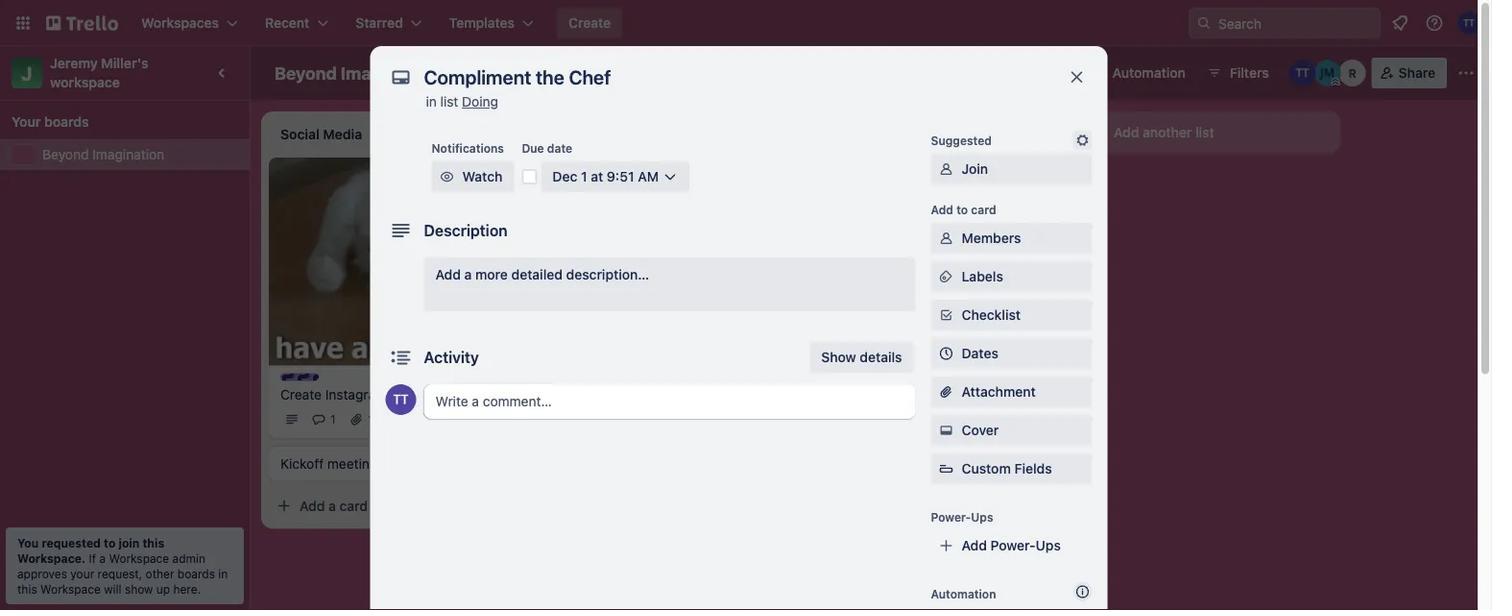 Task type: describe. For each thing, give the bounding box(es) containing it.
add a card for the rightmost the add a card button
[[573, 290, 641, 305]]

approves
[[17, 567, 67, 580]]

1 vertical spatial beyond
[[42, 147, 89, 162]]

date
[[547, 141, 573, 155]]

share button
[[1372, 58, 1448, 88]]

add down kickoff
[[300, 498, 325, 513]]

1 vertical spatial power-
[[931, 510, 972, 524]]

meeting
[[327, 455, 378, 471]]

0 vertical spatial list
[[441, 94, 459, 110]]

show details
[[822, 349, 903, 365]]

add a more detailed description…
[[436, 267, 650, 282]]

primary element
[[0, 0, 1493, 46]]

search image
[[1197, 15, 1212, 31]]

thinking link
[[553, 177, 776, 196]]

show details link
[[810, 342, 914, 373]]

if
[[89, 551, 96, 565]]

create for create instagram
[[281, 386, 322, 402]]

requested
[[42, 536, 101, 550]]

suggested
[[931, 134, 992, 147]]

you
[[17, 536, 39, 550]]

your boards
[[12, 114, 89, 130]]

instagram
[[325, 386, 387, 402]]

watch button
[[432, 161, 514, 192]]

power- inside button
[[1000, 65, 1045, 81]]

custom fields
[[962, 461, 1053, 476]]

automation inside automation "button"
[[1113, 65, 1186, 81]]

create instagram
[[281, 386, 387, 402]]

workspace visible
[[521, 65, 636, 81]]

add a card for the bottommost the add a card button
[[300, 498, 368, 513]]

9:51
[[607, 169, 635, 184]]

add to card
[[931, 203, 997, 216]]

description…
[[566, 267, 650, 282]]

another
[[1143, 124, 1193, 140]]

create button
[[557, 8, 623, 38]]

your
[[12, 114, 41, 130]]

doing
[[462, 94, 499, 110]]

this inside if a workspace admin approves your request, other boards in this workspace will show up here.
[[17, 582, 37, 596]]

description
[[424, 221, 508, 240]]

list inside add another list button
[[1196, 124, 1215, 140]]

0 vertical spatial to
[[957, 203, 969, 216]]

a down kickoff meeting
[[329, 498, 336, 513]]

at
[[591, 169, 603, 184]]

members link
[[931, 223, 1093, 254]]

show
[[822, 349, 857, 365]]

dec 1 at 9:51 am button
[[541, 161, 690, 192]]

sm image for checklist
[[937, 305, 956, 325]]

a down description…
[[601, 290, 609, 305]]

thoughts thinking
[[553, 166, 625, 194]]

activity
[[424, 348, 479, 366]]

add another list button
[[1080, 111, 1341, 154]]

add a more detailed description… link
[[424, 257, 916, 311]]

ups inside button
[[1045, 65, 1071, 81]]

0 vertical spatial boards
[[44, 114, 89, 130]]

dec for dec 1
[[576, 247, 598, 260]]

sm image for watch
[[438, 167, 457, 186]]

other
[[146, 567, 174, 580]]

dec 1 at 9:51 am
[[553, 169, 659, 184]]

am
[[638, 169, 659, 184]]

checklist
[[962, 307, 1021, 323]]

up
[[156, 582, 170, 596]]

1 vertical spatial add a card button
[[269, 490, 484, 521]]

0 vertical spatial in
[[426, 94, 437, 110]]

add inside button
[[1114, 124, 1140, 140]]

join
[[119, 536, 140, 550]]

rubyanndersson (rubyanndersson) image
[[1340, 60, 1367, 86]]

1 horizontal spatial add a card button
[[542, 282, 757, 313]]

details
[[860, 349, 903, 365]]

2 vertical spatial ups
[[1036, 537, 1061, 553]]

due
[[522, 141, 544, 155]]

workspace
[[50, 74, 120, 90]]

add down suggested
[[931, 203, 954, 216]]

beyond imagination link
[[42, 145, 238, 164]]

add power-ups link
[[931, 530, 1093, 561]]

show
[[125, 582, 153, 596]]

cover
[[962, 422, 999, 438]]

dec 1
[[576, 247, 606, 260]]

star or unstar board image
[[460, 65, 475, 81]]

kickoff meeting link
[[281, 454, 503, 473]]

0 vertical spatial card
[[972, 203, 997, 216]]

add down custom
[[962, 537, 988, 553]]

2 vertical spatial power-
[[991, 537, 1036, 553]]

sm image for automation
[[1086, 58, 1113, 85]]

will
[[104, 582, 122, 596]]

thoughts
[[573, 166, 625, 180]]

notifications
[[432, 141, 504, 155]]

custom
[[962, 461, 1011, 476]]

1 inside option
[[601, 247, 606, 260]]

workspace visible button
[[486, 58, 648, 88]]

labels
[[962, 269, 1004, 284]]

thinking
[[553, 178, 606, 194]]

checklist link
[[931, 300, 1093, 330]]

0 horizontal spatial imagination
[[93, 147, 164, 162]]

j
[[21, 61, 32, 84]]

to inside you requested to join this workspace.
[[104, 536, 116, 550]]

kickoff
[[281, 455, 324, 471]]

boards inside if a workspace admin approves your request, other boards in this workspace will show up here.
[[178, 567, 215, 580]]

beyond inside board name text box
[[275, 62, 337, 83]]

sm image for members
[[937, 229, 956, 248]]

more
[[476, 267, 508, 282]]

jeremy
[[50, 55, 98, 71]]

imagination inside board name text box
[[341, 62, 438, 83]]

automation button
[[1086, 58, 1198, 88]]

Write a comment text field
[[424, 384, 916, 419]]

dec for dec 1 at 9:51 am
[[553, 169, 578, 184]]

visible
[[595, 65, 636, 81]]

1 inside button
[[581, 169, 588, 184]]

0 horizontal spatial terry turtle (terryturtle) image
[[386, 384, 416, 415]]

cover link
[[931, 415, 1093, 446]]

attachment
[[962, 384, 1036, 400]]

admin
[[172, 551, 206, 565]]

dates button
[[931, 338, 1093, 369]]

create from template… image
[[1038, 175, 1053, 190]]



Task type: vqa. For each thing, say whether or not it's contained in the screenshot.
Workspace navigation collapse icon at top left
no



Task type: locate. For each thing, give the bounding box(es) containing it.
0 horizontal spatial power-ups
[[931, 510, 994, 524]]

create inside button
[[569, 15, 611, 31]]

1 down create instagram
[[330, 413, 336, 426]]

in right other at the bottom left
[[218, 567, 228, 580]]

create
[[569, 15, 611, 31], [281, 386, 322, 402]]

0 horizontal spatial workspace
[[40, 582, 101, 596]]

beyond
[[275, 62, 337, 83], [42, 147, 89, 162]]

power-ups button
[[962, 58, 1082, 88]]

boards right the your
[[44, 114, 89, 130]]

to left join
[[104, 536, 116, 550]]

1 horizontal spatial to
[[957, 203, 969, 216]]

dec
[[553, 169, 578, 184], [576, 247, 598, 260]]

filters
[[1230, 65, 1270, 81]]

dec up description…
[[576, 247, 598, 260]]

1 vertical spatial in
[[218, 567, 228, 580]]

sm image left watch
[[438, 167, 457, 186]]

card down description…
[[612, 290, 641, 305]]

show menu image
[[1457, 63, 1477, 83]]

share
[[1399, 65, 1436, 81]]

1 vertical spatial to
[[104, 536, 116, 550]]

sm image inside the 'watch' button
[[438, 167, 457, 186]]

1 vertical spatial boards
[[178, 567, 215, 580]]

a left more
[[465, 267, 472, 282]]

this down approves
[[17, 582, 37, 596]]

Mark due date as complete checkbox
[[522, 169, 537, 184]]

here.
[[173, 582, 201, 596]]

sm image inside members link
[[937, 229, 956, 248]]

0 vertical spatial add a card button
[[542, 282, 757, 313]]

in list doing
[[426, 94, 499, 110]]

1 vertical spatial dec
[[576, 247, 598, 260]]

Search field
[[1212, 9, 1380, 37]]

0 horizontal spatial add a card button
[[269, 490, 484, 521]]

2 vertical spatial workspace
[[40, 582, 101, 596]]

imagination down your boards with 1 items element
[[93, 147, 164, 162]]

sm image
[[1074, 131, 1093, 150]]

1 vertical spatial beyond imagination
[[42, 147, 164, 162]]

a right if
[[99, 551, 106, 565]]

create instagram link
[[281, 385, 503, 404]]

labels link
[[931, 261, 1093, 292]]

1 vertical spatial create
[[281, 386, 322, 402]]

0 horizontal spatial to
[[104, 536, 116, 550]]

1 horizontal spatial power-ups
[[1000, 65, 1071, 81]]

sm image up sm image
[[1086, 58, 1113, 85]]

beyond imagination
[[275, 62, 438, 83], [42, 147, 164, 162]]

0 horizontal spatial list
[[441, 94, 459, 110]]

power-ups
[[1000, 65, 1071, 81], [931, 510, 994, 524]]

ups up add power-ups
[[972, 510, 994, 524]]

1 horizontal spatial beyond imagination
[[275, 62, 438, 83]]

attachment button
[[931, 377, 1093, 407]]

terry turtle (terryturtle) image
[[1458, 12, 1481, 35], [386, 384, 416, 415], [484, 408, 507, 431]]

0 vertical spatial beyond imagination
[[275, 62, 438, 83]]

1 horizontal spatial terry turtle (terryturtle) image
[[484, 408, 507, 431]]

workspace
[[521, 65, 592, 81], [109, 551, 169, 565], [40, 582, 101, 596]]

dec inside button
[[553, 169, 578, 184]]

your boards with 1 items element
[[12, 110, 229, 134]]

fields
[[1015, 461, 1053, 476]]

sm image left join
[[937, 159, 956, 179]]

0 vertical spatial dec
[[553, 169, 578, 184]]

0 horizontal spatial create
[[281, 386, 322, 402]]

0 notifications image
[[1389, 12, 1412, 35]]

0 vertical spatial automation
[[1113, 65, 1186, 81]]

2 horizontal spatial workspace
[[521, 65, 592, 81]]

1 horizontal spatial add a card
[[573, 290, 641, 305]]

ups left automation "button"
[[1045, 65, 1071, 81]]

kickoff meeting
[[281, 455, 378, 471]]

sm image inside labels link
[[937, 267, 956, 286]]

sm image inside the join link
[[937, 159, 956, 179]]

0 horizontal spatial beyond
[[42, 147, 89, 162]]

0 vertical spatial imagination
[[341, 62, 438, 83]]

0 vertical spatial power-
[[1000, 65, 1045, 81]]

automation
[[1113, 65, 1186, 81], [931, 587, 997, 600]]

power-
[[1000, 65, 1045, 81], [931, 510, 972, 524], [991, 537, 1036, 553]]

2 horizontal spatial terry turtle (terryturtle) image
[[1458, 12, 1481, 35]]

sm image for labels
[[937, 267, 956, 286]]

join
[[962, 161, 989, 177]]

add a card down description…
[[573, 290, 641, 305]]

0 horizontal spatial this
[[17, 582, 37, 596]]

1 horizontal spatial imagination
[[341, 62, 438, 83]]

sm image for cover
[[937, 421, 956, 440]]

1 vertical spatial power-ups
[[931, 510, 994, 524]]

sm image down add to card
[[937, 229, 956, 248]]

1
[[581, 169, 588, 184], [601, 247, 606, 260], [330, 413, 336, 426], [368, 413, 374, 426]]

0 vertical spatial beyond
[[275, 62, 337, 83]]

workspace inside 'button'
[[521, 65, 592, 81]]

0 horizontal spatial card
[[340, 498, 368, 513]]

r button
[[1340, 60, 1367, 86]]

add a card down kickoff meeting
[[300, 498, 368, 513]]

workspace down your
[[40, 582, 101, 596]]

color: purple, title: none image
[[281, 373, 319, 381]]

0 horizontal spatial automation
[[931, 587, 997, 600]]

add power-ups
[[962, 537, 1061, 553]]

imagination
[[341, 62, 438, 83], [93, 147, 164, 162]]

dates
[[962, 345, 999, 361]]

0 horizontal spatial in
[[218, 567, 228, 580]]

1 up description…
[[601, 247, 606, 260]]

if a workspace admin approves your request, other boards in this workspace will show up here.
[[17, 551, 228, 596]]

None text field
[[415, 60, 1049, 94]]

request,
[[98, 567, 142, 580]]

detailed
[[512, 267, 563, 282]]

1 vertical spatial automation
[[931, 587, 997, 600]]

1 horizontal spatial create
[[569, 15, 611, 31]]

0 vertical spatial ups
[[1045, 65, 1071, 81]]

sm image left cover
[[937, 421, 956, 440]]

jeremy miller's workspace
[[50, 55, 152, 90]]

sm image left checklist
[[937, 305, 956, 325]]

0 horizontal spatial beyond imagination
[[42, 147, 164, 162]]

1 horizontal spatial in
[[426, 94, 437, 110]]

2 horizontal spatial card
[[972, 203, 997, 216]]

2 vertical spatial card
[[340, 498, 368, 513]]

due date
[[522, 141, 573, 155]]

add another list
[[1114, 124, 1215, 140]]

you requested to join this workspace.
[[17, 536, 164, 565]]

1 left at
[[581, 169, 588, 184]]

a
[[465, 267, 472, 282], [601, 290, 609, 305], [329, 498, 336, 513], [99, 551, 106, 565]]

1 vertical spatial workspace
[[109, 551, 169, 565]]

sm image
[[1086, 58, 1113, 85], [937, 159, 956, 179], [438, 167, 457, 186], [937, 229, 956, 248], [937, 267, 956, 286], [937, 305, 956, 325], [937, 421, 956, 440]]

add a card button
[[542, 282, 757, 313], [269, 490, 484, 521]]

1 vertical spatial imagination
[[93, 147, 164, 162]]

boards down admin
[[178, 567, 215, 580]]

1 horizontal spatial card
[[612, 290, 641, 305]]

1 vertical spatial list
[[1196, 124, 1215, 140]]

color: bold red, title: "thoughts" element
[[553, 165, 625, 180]]

0 vertical spatial add a card
[[573, 290, 641, 305]]

sm image inside automation "button"
[[1086, 58, 1113, 85]]

0 vertical spatial create
[[569, 15, 611, 31]]

sm image inside checklist link
[[937, 305, 956, 325]]

imagination left star or unstar board icon
[[341, 62, 438, 83]]

in
[[426, 94, 437, 110], [218, 567, 228, 580]]

r
[[1349, 66, 1357, 80]]

1 horizontal spatial automation
[[1113, 65, 1186, 81]]

your
[[70, 567, 94, 580]]

list
[[441, 94, 459, 110], [1196, 124, 1215, 140]]

terry turtle (terryturtle) image
[[1290, 60, 1317, 86]]

add left more
[[436, 267, 461, 282]]

beyond imagination inside board name text box
[[275, 62, 438, 83]]

add down description…
[[573, 290, 598, 305]]

automation down add power-ups
[[931, 587, 997, 600]]

filters button
[[1202, 58, 1275, 88]]

0 vertical spatial this
[[143, 536, 164, 550]]

0 vertical spatial workspace
[[521, 65, 592, 81]]

1 vertical spatial ups
[[972, 510, 994, 524]]

ups down fields
[[1036, 537, 1061, 553]]

0 horizontal spatial add a card
[[300, 498, 368, 513]]

1 down instagram
[[368, 413, 374, 426]]

to up members
[[957, 203, 969, 216]]

create for create
[[569, 15, 611, 31]]

create down color: purple, title: none icon
[[281, 386, 322, 402]]

members
[[962, 230, 1022, 246]]

in inside if a workspace admin approves your request, other boards in this workspace will show up here.
[[218, 567, 228, 580]]

card
[[972, 203, 997, 216], [612, 290, 641, 305], [340, 498, 368, 513]]

1 vertical spatial add a card
[[300, 498, 368, 513]]

custom fields button
[[931, 459, 1093, 478]]

add a card
[[573, 290, 641, 305], [300, 498, 368, 513]]

0 horizontal spatial boards
[[44, 114, 89, 130]]

create up workspace visible
[[569, 15, 611, 31]]

list right another
[[1196, 124, 1215, 140]]

workspace down join
[[109, 551, 169, 565]]

1 horizontal spatial list
[[1196, 124, 1215, 140]]

workspace.
[[17, 551, 86, 565]]

Board name text field
[[265, 58, 448, 88]]

sm image inside the "cover" link
[[937, 421, 956, 440]]

1 vertical spatial card
[[612, 290, 641, 305]]

1 horizontal spatial boards
[[178, 567, 215, 580]]

watch
[[463, 169, 503, 184]]

0 vertical spatial power-ups
[[1000, 65, 1071, 81]]

ups
[[1045, 65, 1071, 81], [972, 510, 994, 524], [1036, 537, 1061, 553]]

add a card button down 'dec 1'
[[542, 282, 757, 313]]

join link
[[931, 154, 1093, 184]]

1 vertical spatial this
[[17, 582, 37, 596]]

in left doing link
[[426, 94, 437, 110]]

1 horizontal spatial workspace
[[109, 551, 169, 565]]

sm image left labels
[[937, 267, 956, 286]]

workspace left visible
[[521, 65, 592, 81]]

a inside if a workspace admin approves your request, other boards in this workspace will show up here.
[[99, 551, 106, 565]]

1 horizontal spatial this
[[143, 536, 164, 550]]

this right join
[[143, 536, 164, 550]]

sm image for join
[[937, 159, 956, 179]]

add
[[1114, 124, 1140, 140], [931, 203, 954, 216], [436, 267, 461, 282], [573, 290, 598, 305], [300, 498, 325, 513], [962, 537, 988, 553]]

add left another
[[1114, 124, 1140, 140]]

automation up add another list
[[1113, 65, 1186, 81]]

dec down date
[[553, 169, 578, 184]]

power-ups inside button
[[1000, 65, 1071, 81]]

list left doing
[[441, 94, 459, 110]]

1 horizontal spatial beyond
[[275, 62, 337, 83]]

jeremy miller (jeremymiller198) image
[[1315, 60, 1342, 86]]

Dec 1 checkbox
[[553, 242, 612, 265]]

dec inside option
[[576, 247, 598, 260]]

doing link
[[462, 94, 499, 110]]

card up members
[[972, 203, 997, 216]]

card down meeting
[[340, 498, 368, 513]]

to
[[957, 203, 969, 216], [104, 536, 116, 550]]

add a card button down kickoff meeting link
[[269, 490, 484, 521]]

this inside you requested to join this workspace.
[[143, 536, 164, 550]]

open information menu image
[[1426, 13, 1445, 33]]

miller's
[[101, 55, 149, 71]]

back to home image
[[46, 8, 118, 38]]



